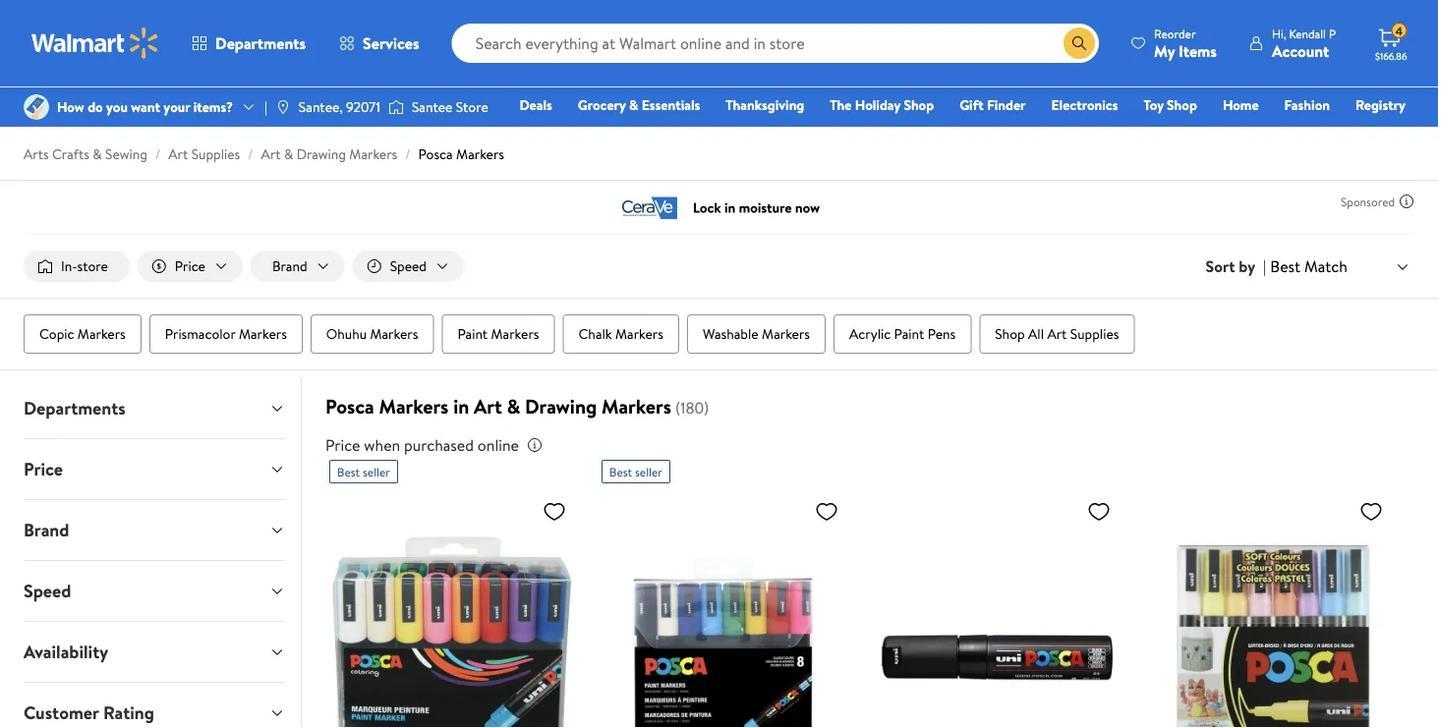 Task type: describe. For each thing, give the bounding box(es) containing it.
brand tab
[[8, 501, 301, 561]]

gift finder link
[[951, 94, 1035, 116]]

customer rating button
[[8, 683, 301, 728]]

chalk markers link
[[563, 315, 679, 354]]

toy
[[1144, 95, 1164, 115]]

acrylic
[[850, 325, 891, 344]]

sponsored
[[1341, 193, 1395, 210]]

shop all art supplies
[[995, 325, 1119, 344]]

home link
[[1214, 94, 1268, 116]]

home
[[1223, 95, 1259, 115]]

santee
[[412, 97, 453, 116]]

all
[[1029, 325, 1044, 344]]

markers for chalk
[[616, 325, 664, 344]]

registry one debit
[[1255, 95, 1406, 142]]

santee store
[[412, 97, 488, 116]]

seller for posca 8-color paint marker set, pc-5m medium image at the bottom of the page
[[635, 464, 663, 480]]

price button inside sort and filter section element
[[138, 251, 243, 282]]

 image for how do you want your items?
[[24, 94, 49, 120]]

p
[[1329, 25, 1336, 42]]

1 horizontal spatial posca
[[418, 145, 453, 164]]

sewing
[[105, 145, 147, 164]]

1 horizontal spatial shop
[[995, 325, 1025, 344]]

best match button
[[1267, 254, 1415, 279]]

& right crafts
[[93, 145, 102, 164]]

customer rating
[[24, 701, 154, 726]]

finder
[[987, 95, 1026, 115]]

3 / from the left
[[405, 145, 411, 164]]

rating
[[103, 701, 154, 726]]

(180)
[[675, 397, 709, 419]]

shop all art supplies link
[[980, 315, 1135, 354]]

store
[[77, 257, 108, 276]]

services button
[[323, 20, 436, 67]]

santee,
[[299, 97, 343, 116]]

prismacolor
[[165, 325, 236, 344]]

reorder my items
[[1154, 25, 1217, 61]]

departments inside tab
[[24, 396, 125, 421]]

markers for washable
[[762, 325, 810, 344]]

1 vertical spatial drawing
[[525, 393, 597, 420]]

search icon image
[[1072, 35, 1088, 51]]

your
[[164, 97, 190, 116]]

$166.86
[[1376, 49, 1408, 62]]

posca markers in art & drawing markers (180)
[[325, 393, 709, 420]]

best inside 'dropdown button'
[[1271, 255, 1301, 277]]

account
[[1272, 40, 1330, 61]]

1 horizontal spatial departments
[[215, 32, 306, 54]]

grocery
[[578, 95, 626, 115]]

purchased
[[404, 435, 474, 456]]

markers for posca
[[379, 393, 449, 420]]

the holiday shop link
[[821, 94, 943, 116]]

92071
[[346, 97, 380, 116]]

one debit link
[[1247, 122, 1331, 143]]

hi, kendall p account
[[1272, 25, 1336, 61]]

arts crafts & sewing link
[[24, 145, 147, 164]]

walmart+ link
[[1339, 122, 1415, 143]]

ohuhu markers link
[[311, 315, 434, 354]]

acrylic paint pens
[[850, 325, 956, 344]]

arts
[[24, 145, 49, 164]]

markers down store
[[456, 145, 504, 164]]

online
[[478, 435, 519, 456]]

0 vertical spatial |
[[265, 97, 267, 116]]

1 vertical spatial price button
[[8, 440, 301, 500]]

store
[[456, 97, 488, 116]]

items
[[1179, 40, 1217, 61]]

markers for prismacolor
[[239, 325, 287, 344]]

grocery & essentials
[[578, 95, 700, 115]]

paint inside "link"
[[894, 325, 925, 344]]

chalk markers
[[579, 325, 664, 344]]

markers for ohuhu
[[370, 325, 418, 344]]

& right grocery
[[629, 95, 639, 115]]

match
[[1305, 255, 1348, 277]]

art right "all"
[[1048, 325, 1067, 344]]

art right in
[[474, 393, 502, 420]]

in-store button
[[24, 251, 130, 282]]

sort by |
[[1206, 256, 1267, 277]]

deals
[[520, 95, 552, 115]]

4
[[1396, 22, 1403, 39]]

add to favorites list, posca paint marker, pc-7m broad bullet, black image
[[1088, 500, 1111, 524]]

2 horizontal spatial shop
[[1167, 95, 1198, 115]]

Walmart Site-Wide search field
[[452, 24, 1099, 63]]

the holiday shop
[[830, 95, 934, 115]]

paint markers link
[[442, 315, 555, 354]]

 image for santee, 92071
[[275, 99, 291, 115]]

thanksgiving link
[[717, 94, 813, 116]]

thanksgiving
[[726, 95, 805, 115]]

posca 8-color paint marker set, pc-5m medium image
[[602, 492, 847, 728]]

speed tab
[[8, 562, 301, 622]]

walmart+
[[1347, 123, 1406, 142]]

brand inside sort and filter section element
[[272, 257, 307, 276]]

price inside tab
[[24, 457, 63, 482]]

toy shop
[[1144, 95, 1198, 115]]

fashion
[[1285, 95, 1330, 115]]

deals link
[[511, 94, 561, 116]]

1 vertical spatial departments button
[[8, 379, 301, 439]]

posca markers link
[[418, 145, 504, 164]]

electronics
[[1052, 95, 1118, 115]]

best seller for posca 8-color paint marker set, pc-5m medium image at the bottom of the page
[[610, 464, 663, 480]]

reorder
[[1154, 25, 1196, 42]]

price tab
[[8, 440, 301, 500]]

add to favorites list, posca 8-color paint marker set, pc-3m fine, soft colours image
[[1360, 500, 1383, 524]]

art right art supplies link
[[261, 145, 281, 164]]

prismacolor markers link
[[149, 315, 303, 354]]

fashion link
[[1276, 94, 1339, 116]]

availability
[[24, 640, 108, 665]]

seller for the posca 16-color paint marker set, pc-5m medium image
[[363, 464, 390, 480]]



Task type: locate. For each thing, give the bounding box(es) containing it.
posca 8-color paint marker set, pc-3m fine, soft colours image
[[1147, 492, 1391, 728]]

1 vertical spatial brand button
[[8, 501, 301, 561]]

copic markers link
[[24, 315, 141, 354]]

1 horizontal spatial paint
[[894, 325, 925, 344]]

pens
[[928, 325, 956, 344]]

1 vertical spatial supplies
[[1071, 325, 1119, 344]]

copic markers
[[39, 325, 126, 344]]

availability tab
[[8, 623, 301, 682]]

0 horizontal spatial best seller
[[337, 464, 390, 480]]

markers right "chalk"
[[616, 325, 664, 344]]

1 vertical spatial speed
[[24, 579, 71, 604]]

0 vertical spatial speed
[[390, 257, 427, 276]]

1 horizontal spatial  image
[[275, 99, 291, 115]]

chalk
[[579, 325, 612, 344]]

essentials
[[642, 95, 700, 115]]

markers up price when purchased online
[[379, 393, 449, 420]]

markers for paint
[[491, 325, 539, 344]]

2 horizontal spatial price
[[325, 435, 360, 456]]

1 / from the left
[[155, 145, 161, 164]]

grocery & essentials link
[[569, 94, 709, 116]]

1 seller from the left
[[363, 464, 390, 480]]

1 vertical spatial brand
[[24, 518, 69, 543]]

ad disclaimer and feedback for skylinedisplayad image
[[1399, 194, 1415, 209]]

1 horizontal spatial brand
[[272, 257, 307, 276]]

departments up the items?
[[215, 32, 306, 54]]

best for the posca 16-color paint marker set, pc-5m medium image
[[337, 464, 360, 480]]

copic
[[39, 325, 74, 344]]

in-
[[61, 257, 77, 276]]

2 vertical spatial price
[[24, 457, 63, 482]]

1 best seller from the left
[[337, 464, 390, 480]]

0 horizontal spatial departments
[[24, 396, 125, 421]]

sort
[[1206, 256, 1235, 277]]

price button up brand tab at the bottom of page
[[8, 440, 301, 500]]

markers left (180)
[[602, 393, 671, 420]]

my
[[1154, 40, 1175, 61]]

registry link
[[1347, 94, 1415, 116]]

0 horizontal spatial speed
[[24, 579, 71, 604]]

1 horizontal spatial best seller
[[610, 464, 663, 480]]

0 horizontal spatial drawing
[[297, 145, 346, 164]]

 image left santee,
[[275, 99, 291, 115]]

speed button down brand tab at the bottom of page
[[8, 562, 301, 622]]

departments down 'copic markers' link
[[24, 396, 125, 421]]

shop right toy
[[1167, 95, 1198, 115]]

items?
[[193, 97, 233, 116]]

1 horizontal spatial speed button
[[353, 251, 464, 282]]

art
[[168, 145, 188, 164], [261, 145, 281, 164], [1048, 325, 1067, 344], [474, 393, 502, 420]]

paint left "pens"
[[894, 325, 925, 344]]

|
[[265, 97, 267, 116], [1264, 256, 1267, 277]]

kendall
[[1289, 25, 1326, 42]]

0 horizontal spatial posca
[[325, 393, 374, 420]]

drawing up legal information image
[[525, 393, 597, 420]]

0 vertical spatial departments button
[[175, 20, 323, 67]]

markers right prismacolor
[[239, 325, 287, 344]]

markers right ohuhu at the top of page
[[370, 325, 418, 344]]

registry
[[1356, 95, 1406, 115]]

paint up in
[[458, 325, 488, 344]]

1 vertical spatial departments
[[24, 396, 125, 421]]

1 horizontal spatial seller
[[635, 464, 663, 480]]

0 horizontal spatial speed button
[[8, 562, 301, 622]]

1 horizontal spatial drawing
[[525, 393, 597, 420]]

brand button inside sort and filter section element
[[251, 251, 345, 282]]

drawing down santee,
[[297, 145, 346, 164]]

2 best seller from the left
[[610, 464, 663, 480]]

add to favorites list, posca 8-color paint marker set, pc-5m medium image
[[815, 500, 839, 524]]

add to favorites list, posca 16-color paint marker set, pc-5m medium image
[[543, 500, 566, 524]]

art & drawing markers link
[[261, 145, 398, 164]]

arts crafts & sewing / art supplies / art & drawing markers / posca markers
[[24, 145, 504, 164]]

posca
[[418, 145, 453, 164], [325, 393, 374, 420]]

the
[[830, 95, 852, 115]]

1 horizontal spatial price
[[175, 257, 205, 276]]

| right by
[[1264, 256, 1267, 277]]

ohuhu markers
[[326, 325, 418, 344]]

1 horizontal spatial /
[[248, 145, 253, 164]]

markers
[[349, 145, 398, 164], [456, 145, 504, 164], [78, 325, 126, 344], [239, 325, 287, 344], [370, 325, 418, 344], [491, 325, 539, 344], [616, 325, 664, 344], [762, 325, 810, 344], [379, 393, 449, 420], [602, 393, 671, 420]]

in-store
[[61, 257, 108, 276]]

departments
[[215, 32, 306, 54], [24, 396, 125, 421]]

shop left "all"
[[995, 325, 1025, 344]]

1 horizontal spatial |
[[1264, 256, 1267, 277]]

paint markers
[[458, 325, 539, 344]]

2 horizontal spatial /
[[405, 145, 411, 164]]

& up online
[[507, 393, 520, 420]]

0 horizontal spatial brand
[[24, 518, 69, 543]]

0 vertical spatial brand button
[[251, 251, 345, 282]]

best
[[1271, 255, 1301, 277], [337, 464, 360, 480], [610, 464, 632, 480]]

& right art supplies link
[[284, 145, 293, 164]]

supplies down the items?
[[191, 145, 240, 164]]

price inside sort and filter section element
[[175, 257, 205, 276]]

customer rating tab
[[8, 683, 301, 728]]

&
[[629, 95, 639, 115], [93, 145, 102, 164], [284, 145, 293, 164], [507, 393, 520, 420]]

availability button
[[8, 623, 301, 682]]

0 vertical spatial posca
[[418, 145, 453, 164]]

Search search field
[[452, 24, 1099, 63]]

markers down 92071
[[349, 145, 398, 164]]

paint
[[458, 325, 488, 344], [894, 325, 925, 344]]

price button
[[138, 251, 243, 282], [8, 440, 301, 500]]

0 horizontal spatial |
[[265, 97, 267, 116]]

1 paint from the left
[[458, 325, 488, 344]]

/ left posca markers link
[[405, 145, 411, 164]]

0 horizontal spatial shop
[[904, 95, 934, 115]]

speed up ohuhu markers
[[390, 257, 427, 276]]

0 vertical spatial supplies
[[191, 145, 240, 164]]

0 vertical spatial brand
[[272, 257, 307, 276]]

speed
[[390, 257, 427, 276], [24, 579, 71, 604]]

supplies
[[191, 145, 240, 164], [1071, 325, 1119, 344]]

2 seller from the left
[[635, 464, 663, 480]]

markers right the washable
[[762, 325, 810, 344]]

best seller for the posca 16-color paint marker set, pc-5m medium image
[[337, 464, 390, 480]]

do
[[88, 97, 103, 116]]

customer
[[24, 701, 99, 726]]

crafts
[[52, 145, 89, 164]]

drawing
[[297, 145, 346, 164], [525, 393, 597, 420]]

1 horizontal spatial supplies
[[1071, 325, 1119, 344]]

walmart image
[[31, 28, 159, 59]]

speed button
[[353, 251, 464, 282], [8, 562, 301, 622]]

speed button up ohuhu markers
[[353, 251, 464, 282]]

0 horizontal spatial paint
[[458, 325, 488, 344]]

when
[[364, 435, 400, 456]]

 image left how
[[24, 94, 49, 120]]

2 horizontal spatial best
[[1271, 255, 1301, 277]]

1 vertical spatial |
[[1264, 256, 1267, 277]]

services
[[363, 32, 419, 54]]

1 horizontal spatial speed
[[390, 257, 427, 276]]

brand button
[[251, 251, 345, 282], [8, 501, 301, 561]]

washable markers link
[[687, 315, 826, 354]]

| inside sort and filter section element
[[1264, 256, 1267, 277]]

legal information image
[[527, 438, 543, 453]]

toy shop link
[[1135, 94, 1206, 116]]

1 vertical spatial speed button
[[8, 562, 301, 622]]

sort and filter section element
[[0, 235, 1439, 298]]

departments tab
[[8, 379, 301, 439]]

brand inside tab
[[24, 518, 69, 543]]

holiday
[[855, 95, 901, 115]]

1 vertical spatial posca
[[325, 393, 374, 420]]

departments button up the items?
[[175, 20, 323, 67]]

1 vertical spatial price
[[325, 435, 360, 456]]

0 vertical spatial speed button
[[353, 251, 464, 282]]

art supplies link
[[168, 145, 240, 164]]

0 vertical spatial drawing
[[297, 145, 346, 164]]

price
[[175, 257, 205, 276], [325, 435, 360, 456], [24, 457, 63, 482]]

acrylic paint pens link
[[834, 315, 972, 354]]

0 horizontal spatial seller
[[363, 464, 390, 480]]

shop right holiday
[[904, 95, 934, 115]]

art down "your"
[[168, 145, 188, 164]]

price when purchased online
[[325, 435, 519, 456]]

washable markers
[[703, 325, 810, 344]]

price button up prismacolor
[[138, 251, 243, 282]]

how
[[57, 97, 84, 116]]

posca paint marker, pc-7m broad bullet, black image
[[874, 492, 1119, 728]]

posca down "santee"
[[418, 145, 453, 164]]

0 vertical spatial departments
[[215, 32, 306, 54]]

| up arts crafts & sewing / art supplies / art & drawing markers / posca markers at the top of page
[[265, 97, 267, 116]]

0 vertical spatial price
[[175, 257, 205, 276]]

markers right copic at the left of page
[[78, 325, 126, 344]]

/ right sewing
[[155, 145, 161, 164]]

2 paint from the left
[[894, 325, 925, 344]]

you
[[106, 97, 128, 116]]

0 horizontal spatial best
[[337, 464, 360, 480]]

one
[[1255, 123, 1285, 142]]

speed inside speed tab
[[24, 579, 71, 604]]

posca up when
[[325, 393, 374, 420]]

0 vertical spatial price button
[[138, 251, 243, 282]]

by
[[1239, 256, 1256, 277]]

seller
[[363, 464, 390, 480], [635, 464, 663, 480]]

0 horizontal spatial  image
[[24, 94, 49, 120]]

electronics link
[[1043, 94, 1127, 116]]

brand button down the "price" tab
[[8, 501, 301, 561]]

want
[[131, 97, 160, 116]]

hi,
[[1272, 25, 1287, 42]]

0 horizontal spatial supplies
[[191, 145, 240, 164]]

2 / from the left
[[248, 145, 253, 164]]

speed up "availability"
[[24, 579, 71, 604]]

markers for copic
[[78, 325, 126, 344]]

best match
[[1271, 255, 1348, 277]]

santee, 92071
[[299, 97, 380, 116]]

0 horizontal spatial price
[[24, 457, 63, 482]]

 image
[[24, 94, 49, 120], [275, 99, 291, 115]]

posca 16-color paint marker set, pc-5m medium image
[[329, 492, 574, 728]]

ohuhu
[[326, 325, 367, 344]]

departments button up the "price" tab
[[8, 379, 301, 439]]

 image
[[388, 97, 404, 117]]

gift
[[960, 95, 984, 115]]

supplies right "all"
[[1071, 325, 1119, 344]]

speed inside sort and filter section element
[[390, 257, 427, 276]]

0 horizontal spatial /
[[155, 145, 161, 164]]

markers up the posca markers in art & drawing markers (180)
[[491, 325, 539, 344]]

brand button up ohuhu at the top of page
[[251, 251, 345, 282]]

/ right art supplies link
[[248, 145, 253, 164]]

1 horizontal spatial best
[[610, 464, 632, 480]]

departments button
[[175, 20, 323, 67], [8, 379, 301, 439]]

best for posca 8-color paint marker set, pc-5m medium image at the bottom of the page
[[610, 464, 632, 480]]

how do you want your items?
[[57, 97, 233, 116]]



Task type: vqa. For each thing, say whether or not it's contained in the screenshot.
'Fat'
no



